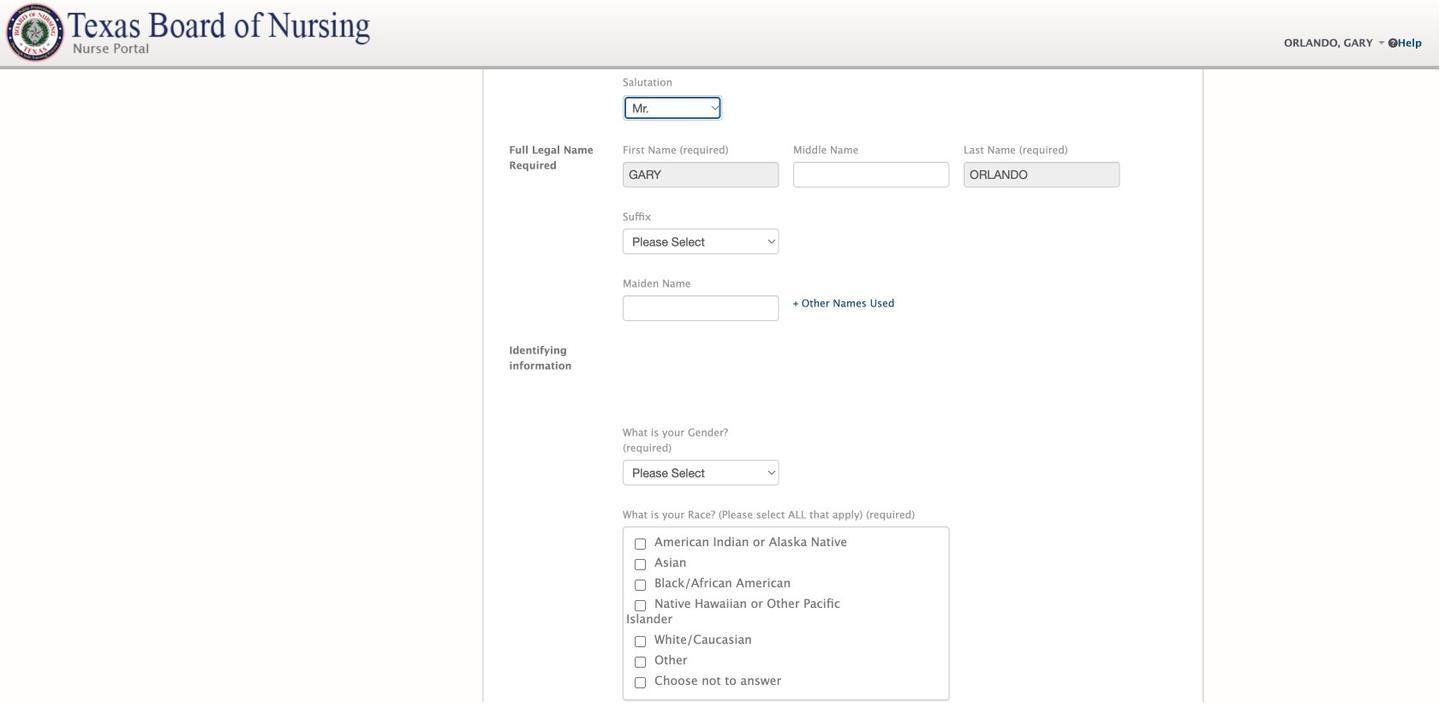 Task type: describe. For each thing, give the bounding box(es) containing it.
plus image
[[794, 297, 799, 312]]



Task type: locate. For each thing, give the bounding box(es) containing it.
record image
[[443, 10, 453, 27]]

None checkbox
[[635, 559, 646, 571], [635, 580, 646, 591], [635, 678, 646, 689], [635, 559, 646, 571], [635, 580, 646, 591], [635, 678, 646, 689]]

None text field
[[964, 162, 1121, 188]]

help circled image
[[1389, 34, 1398, 51]]

None text field
[[623, 162, 780, 188], [794, 162, 950, 188], [623, 296, 780, 321], [623, 162, 780, 188], [794, 162, 950, 188], [623, 296, 780, 321]]

None checkbox
[[635, 539, 646, 550], [635, 601, 646, 612], [635, 637, 646, 648], [635, 657, 646, 668], [635, 539, 646, 550], [635, 601, 646, 612], [635, 637, 646, 648], [635, 657, 646, 668]]



